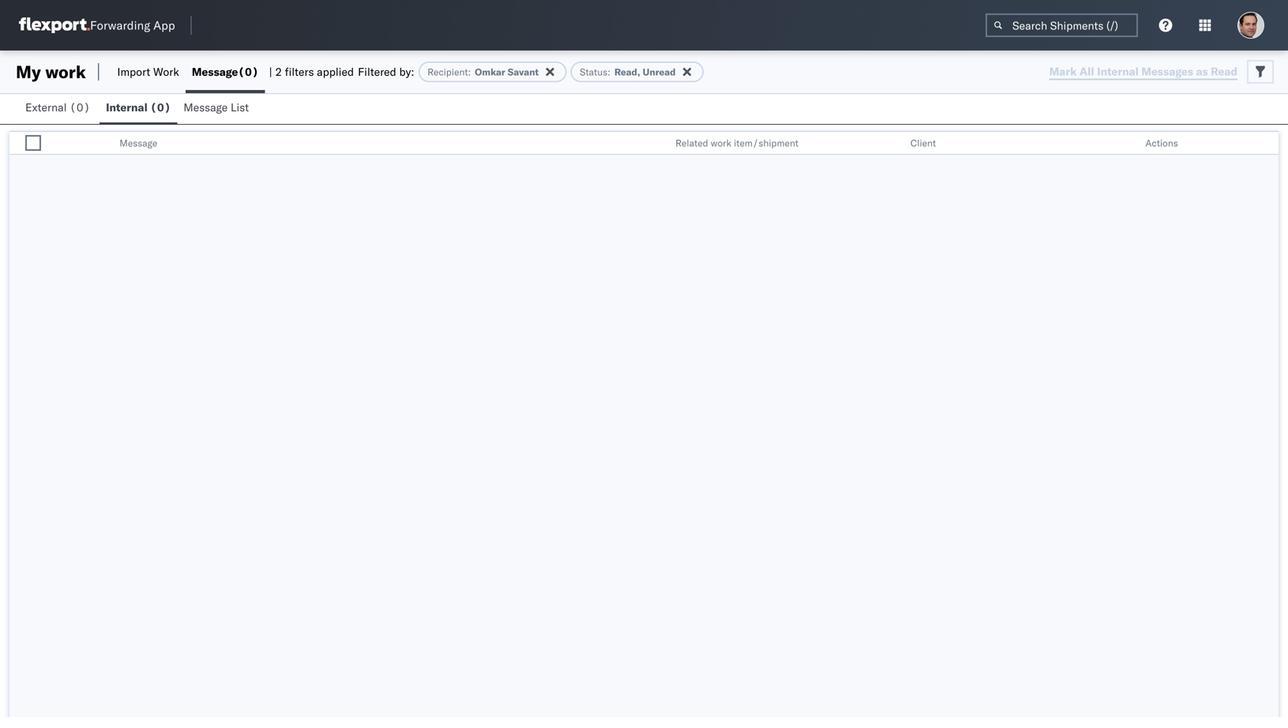 Task type: locate. For each thing, give the bounding box(es) containing it.
message for (0)
[[192, 65, 238, 79]]

0 horizontal spatial work
[[45, 61, 86, 83]]

message for list
[[184, 100, 228, 114]]

client
[[911, 137, 936, 149]]

0 vertical spatial message
[[192, 65, 238, 79]]

message (0)
[[192, 65, 259, 79]]

resize handle column header
[[61, 132, 80, 156], [649, 132, 668, 156], [884, 132, 903, 156], [1119, 132, 1138, 156], [1260, 132, 1279, 156]]

1 horizontal spatial (0)
[[150, 100, 171, 114]]

work
[[45, 61, 86, 83], [711, 137, 732, 149]]

1 : from the left
[[468, 66, 471, 78]]

: left 'omkar'
[[468, 66, 471, 78]]

applied
[[317, 65, 354, 79]]

external (0)
[[25, 100, 90, 114]]

work up external (0)
[[45, 61, 86, 83]]

0 horizontal spatial :
[[468, 66, 471, 78]]

filters
[[285, 65, 314, 79]]

internal (0)
[[106, 100, 171, 114]]

work
[[153, 65, 179, 79]]

5 resize handle column header from the left
[[1260, 132, 1279, 156]]

actions
[[1146, 137, 1178, 149]]

: left read,
[[608, 66, 611, 78]]

message up message list
[[192, 65, 238, 79]]

message
[[192, 65, 238, 79], [184, 100, 228, 114], [120, 137, 157, 149]]

external
[[25, 100, 67, 114]]

0 vertical spatial work
[[45, 61, 86, 83]]

message inside button
[[184, 100, 228, 114]]

(0)
[[238, 65, 259, 79], [70, 100, 90, 114], [150, 100, 171, 114]]

list
[[231, 100, 249, 114]]

1 horizontal spatial :
[[608, 66, 611, 78]]

(0) right external
[[70, 100, 90, 114]]

2 horizontal spatial (0)
[[238, 65, 259, 79]]

|
[[269, 65, 272, 79]]

unread
[[643, 66, 676, 78]]

:
[[468, 66, 471, 78], [608, 66, 611, 78]]

| 2 filters applied filtered by:
[[269, 65, 415, 79]]

1 vertical spatial work
[[711, 137, 732, 149]]

1 horizontal spatial work
[[711, 137, 732, 149]]

4 resize handle column header from the left
[[1119, 132, 1138, 156]]

recipient : omkar savant
[[428, 66, 539, 78]]

my
[[16, 61, 41, 83]]

message left list
[[184, 100, 228, 114]]

app
[[153, 18, 175, 33]]

(0) left |
[[238, 65, 259, 79]]

related work item/shipment
[[676, 137, 799, 149]]

internal (0) button
[[100, 93, 177, 124]]

(0) right the internal
[[150, 100, 171, 114]]

Search Shipments (/) text field
[[986, 13, 1138, 37]]

1 resize handle column header from the left
[[61, 132, 80, 156]]

work right related
[[711, 137, 732, 149]]

internal
[[106, 100, 148, 114]]

1 vertical spatial message
[[184, 100, 228, 114]]

2 : from the left
[[608, 66, 611, 78]]

by:
[[399, 65, 415, 79]]

related
[[676, 137, 708, 149]]

forwarding app
[[90, 18, 175, 33]]

status
[[580, 66, 608, 78]]

3 resize handle column header from the left
[[884, 132, 903, 156]]

message down internal (0) button
[[120, 137, 157, 149]]

0 horizontal spatial (0)
[[70, 100, 90, 114]]

None checkbox
[[25, 135, 41, 151]]

savant
[[508, 66, 539, 78]]

: for status
[[608, 66, 611, 78]]

2 resize handle column header from the left
[[649, 132, 668, 156]]

message list
[[184, 100, 249, 114]]

omkar
[[475, 66, 505, 78]]

resize handle column header for message
[[649, 132, 668, 156]]



Task type: describe. For each thing, give the bounding box(es) containing it.
flexport. image
[[19, 17, 90, 33]]

resize handle column header for client
[[1119, 132, 1138, 156]]

filtered
[[358, 65, 396, 79]]

(0) for internal (0)
[[150, 100, 171, 114]]

work for related
[[711, 137, 732, 149]]

status : read, unread
[[580, 66, 676, 78]]

(0) for external (0)
[[70, 100, 90, 114]]

(0) for message (0)
[[238, 65, 259, 79]]

recipient
[[428, 66, 468, 78]]

read,
[[615, 66, 640, 78]]

item/shipment
[[734, 137, 799, 149]]

: for recipient
[[468, 66, 471, 78]]

import work button
[[111, 51, 186, 93]]

import work
[[117, 65, 179, 79]]

my work
[[16, 61, 86, 83]]

forwarding app link
[[19, 17, 175, 33]]

2 vertical spatial message
[[120, 137, 157, 149]]

forwarding
[[90, 18, 150, 33]]

import
[[117, 65, 150, 79]]

message list button
[[177, 93, 258, 124]]

external (0) button
[[19, 93, 100, 124]]

resize handle column header for actions
[[1260, 132, 1279, 156]]

resize handle column header for related work item/shipment
[[884, 132, 903, 156]]

work for my
[[45, 61, 86, 83]]

2
[[275, 65, 282, 79]]



Task type: vqa. For each thing, say whether or not it's contained in the screenshot.
team wan test 0728 - cheng ji related to Cheng Ji as Data Ops added by Cheng Ji
no



